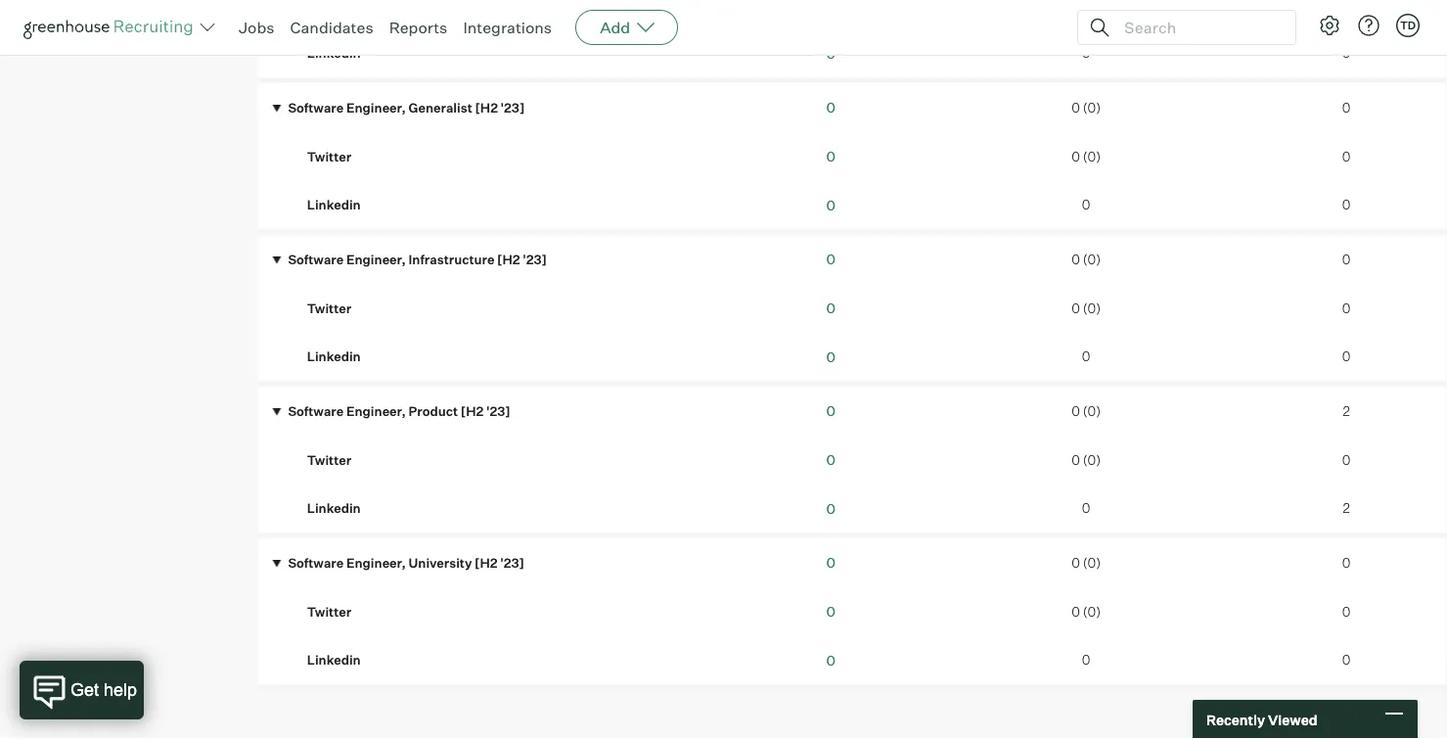 Task type: describe. For each thing, give the bounding box(es) containing it.
8 0 link from the top
[[827, 402, 836, 420]]

10 0 link from the top
[[827, 500, 836, 518]]

td button
[[1393, 10, 1424, 41]]

2 (0) from the top
[[1083, 149, 1101, 164]]

Search text field
[[1120, 13, 1278, 42]]

candidates
[[290, 18, 374, 37]]

'23] for software engineer, infrastructure [h2 '23]
[[523, 252, 547, 268]]

greenhouse recruiting image
[[23, 16, 200, 39]]

jobs link
[[239, 18, 275, 37]]

add button
[[576, 10, 679, 45]]

8 (0) from the top
[[1083, 604, 1101, 620]]

twitter for software engineer, generalist [h2 '23]
[[307, 149, 352, 164]]

reports
[[389, 18, 448, 37]]

software engineer, generalist [h2 '23]
[[285, 100, 525, 116]]

7 (0) from the top
[[1083, 555, 1101, 571]]

linkedin for software engineer, university [h2 '23]
[[307, 652, 361, 668]]

[h2 for generalist
[[475, 100, 498, 116]]

12 0 link from the top
[[827, 603, 836, 620]]

[h2 for product
[[461, 404, 484, 419]]

software engineer, product [h2 '23]
[[285, 404, 511, 419]]

infrastructure
[[409, 252, 495, 268]]

1 0 link from the top
[[827, 45, 836, 62]]

linkedin for software engineer, product [h2 '23]
[[307, 501, 361, 516]]

engineer, for generalist
[[346, 100, 406, 116]]

3 (0) from the top
[[1083, 252, 1101, 268]]

2 0 link from the top
[[827, 99, 836, 116]]

4 0 link from the top
[[827, 197, 836, 214]]

recently
[[1207, 711, 1266, 728]]

6 0 (0) from the top
[[1072, 452, 1101, 468]]

linkedin for software engineer, generalist [h2 '23]
[[307, 197, 361, 213]]

candidates link
[[290, 18, 374, 37]]

configure image
[[1319, 14, 1342, 37]]

viewed
[[1269, 711, 1318, 728]]

4 0 (0) from the top
[[1072, 300, 1101, 316]]

software for software engineer, university [h2 '23]
[[288, 555, 344, 571]]

twitter for software engineer, infrastructure [h2 '23]
[[307, 300, 352, 316]]

3 0 link from the top
[[827, 148, 836, 165]]

3 0 (0) from the top
[[1072, 252, 1101, 268]]

recently viewed
[[1207, 711, 1318, 728]]

engineer, for product
[[346, 404, 406, 419]]

4 (0) from the top
[[1083, 300, 1101, 316]]

add
[[600, 18, 631, 37]]

7 0 link from the top
[[827, 349, 836, 366]]

11 0 link from the top
[[827, 554, 836, 571]]



Task type: locate. For each thing, give the bounding box(es) containing it.
9 0 link from the top
[[827, 451, 836, 469]]

1 linkedin from the top
[[307, 45, 361, 61]]

[h2 right generalist
[[475, 100, 498, 116]]

product
[[409, 404, 458, 419]]

'23] right "infrastructure"
[[523, 252, 547, 268]]

twitter for software engineer, product [h2 '23]
[[307, 452, 352, 468]]

reports link
[[389, 18, 448, 37]]

'23] for software engineer, generalist [h2 '23]
[[501, 100, 525, 116]]

4 engineer, from the top
[[346, 555, 406, 571]]

3 software from the top
[[288, 404, 344, 419]]

3 twitter from the top
[[307, 452, 352, 468]]

0 (0)
[[1072, 100, 1101, 116], [1072, 149, 1101, 164], [1072, 252, 1101, 268], [1072, 300, 1101, 316], [1072, 404, 1101, 419], [1072, 452, 1101, 468], [1072, 555, 1101, 571], [1072, 604, 1101, 620]]

software for software engineer, product [h2 '23]
[[288, 404, 344, 419]]

2
[[1343, 404, 1351, 419], [1343, 501, 1351, 516]]

jobs
[[239, 18, 275, 37]]

5 0 (0) from the top
[[1072, 404, 1101, 419]]

0 link
[[827, 45, 836, 62], [827, 99, 836, 116], [827, 148, 836, 165], [827, 197, 836, 214], [827, 251, 836, 268], [827, 300, 836, 317], [827, 349, 836, 366], [827, 402, 836, 420], [827, 451, 836, 469], [827, 500, 836, 518], [827, 554, 836, 571], [827, 603, 836, 620], [827, 652, 836, 669]]

[h2 right "infrastructure"
[[497, 252, 520, 268]]

[h2 for infrastructure
[[497, 252, 520, 268]]

software
[[288, 100, 344, 116], [288, 252, 344, 268], [288, 404, 344, 419], [288, 555, 344, 571]]

1 0 (0) from the top
[[1072, 100, 1101, 116]]

0 0 0
[[827, 99, 836, 214], [1343, 100, 1351, 213], [827, 251, 836, 366], [1343, 252, 1351, 365], [827, 402, 836, 518], [827, 554, 836, 669], [1343, 555, 1351, 668]]

1 software from the top
[[288, 100, 344, 116]]

5 (0) from the top
[[1083, 404, 1101, 419]]

5 0 link from the top
[[827, 251, 836, 268]]

2 2 from the top
[[1343, 501, 1351, 516]]

software for software engineer, generalist [h2 '23]
[[288, 100, 344, 116]]

2 linkedin from the top
[[307, 197, 361, 213]]

4 software from the top
[[288, 555, 344, 571]]

engineer, left university
[[346, 555, 406, 571]]

engineer,
[[346, 100, 406, 116], [346, 252, 406, 268], [346, 404, 406, 419], [346, 555, 406, 571]]

software for software engineer, infrastructure [h2 '23]
[[288, 252, 344, 268]]

integrations link
[[463, 18, 552, 37]]

engineer, left "infrastructure"
[[346, 252, 406, 268]]

generalist
[[409, 100, 473, 116]]

td button
[[1397, 14, 1420, 37]]

7 0 (0) from the top
[[1072, 555, 1101, 571]]

5 linkedin from the top
[[307, 652, 361, 668]]

(0)
[[1083, 100, 1101, 116], [1083, 149, 1101, 164], [1083, 252, 1101, 268], [1083, 300, 1101, 316], [1083, 404, 1101, 419], [1083, 452, 1101, 468], [1083, 555, 1101, 571], [1083, 604, 1101, 620]]

[h2 right university
[[475, 555, 498, 571]]

linkedin for software engineer, infrastructure [h2 '23]
[[307, 349, 361, 365]]

'23] right generalist
[[501, 100, 525, 116]]

engineer, left generalist
[[346, 100, 406, 116]]

[h2 for university
[[475, 555, 498, 571]]

6 0 link from the top
[[827, 300, 836, 317]]

4 twitter from the top
[[307, 604, 352, 620]]

4 linkedin from the top
[[307, 501, 361, 516]]

'23] for software engineer, product [h2 '23]
[[486, 404, 511, 419]]

'23] right university
[[500, 555, 525, 571]]

engineer, for infrastructure
[[346, 252, 406, 268]]

td
[[1401, 19, 1416, 32]]

'23] right product
[[486, 404, 511, 419]]

1 engineer, from the top
[[346, 100, 406, 116]]

university
[[409, 555, 472, 571]]

2 twitter from the top
[[307, 300, 352, 316]]

linkedin
[[307, 45, 361, 61], [307, 197, 361, 213], [307, 349, 361, 365], [307, 501, 361, 516], [307, 652, 361, 668]]

6 (0) from the top
[[1083, 452, 1101, 468]]

2 software from the top
[[288, 252, 344, 268]]

8 0 (0) from the top
[[1072, 604, 1101, 620]]

3 linkedin from the top
[[307, 349, 361, 365]]

1 vertical spatial 2
[[1343, 501, 1351, 516]]

'23]
[[501, 100, 525, 116], [523, 252, 547, 268], [486, 404, 511, 419], [500, 555, 525, 571]]

[h2
[[475, 100, 498, 116], [497, 252, 520, 268], [461, 404, 484, 419], [475, 555, 498, 571]]

software engineer, infrastructure [h2 '23]
[[285, 252, 547, 268]]

engineer, for university
[[346, 555, 406, 571]]

3 engineer, from the top
[[346, 404, 406, 419]]

1 2 from the top
[[1343, 404, 1351, 419]]

integrations
[[463, 18, 552, 37]]

2 engineer, from the top
[[346, 252, 406, 268]]

twitter for software engineer, university [h2 '23]
[[307, 604, 352, 620]]

1 twitter from the top
[[307, 149, 352, 164]]

13 0 link from the top
[[827, 652, 836, 669]]

engineer, left product
[[346, 404, 406, 419]]

0
[[827, 45, 836, 62], [1082, 45, 1091, 61], [1343, 45, 1351, 61], [827, 99, 836, 116], [1072, 100, 1081, 116], [1343, 100, 1351, 116], [827, 148, 836, 165], [1072, 149, 1081, 164], [1343, 149, 1351, 164], [827, 197, 836, 214], [1082, 197, 1091, 213], [1343, 197, 1351, 213], [827, 251, 836, 268], [1072, 252, 1081, 268], [1343, 252, 1351, 268], [827, 300, 836, 317], [1072, 300, 1081, 316], [1343, 300, 1351, 316], [827, 349, 836, 366], [1082, 349, 1091, 365], [1343, 349, 1351, 365], [827, 402, 836, 420], [1072, 404, 1081, 419], [827, 451, 836, 469], [1072, 452, 1081, 468], [1343, 452, 1351, 468], [827, 500, 836, 518], [1082, 501, 1091, 516], [827, 554, 836, 571], [1072, 555, 1081, 571], [1343, 555, 1351, 571], [827, 603, 836, 620], [1072, 604, 1081, 620], [1343, 604, 1351, 620], [827, 652, 836, 669], [1082, 652, 1091, 668], [1343, 652, 1351, 668]]

'23] for software engineer, university [h2 '23]
[[500, 555, 525, 571]]

software engineer, university [h2 '23]
[[285, 555, 525, 571]]

2 0 (0) from the top
[[1072, 149, 1101, 164]]

2 0 2
[[1343, 404, 1351, 516]]

[h2 right product
[[461, 404, 484, 419]]

1 (0) from the top
[[1083, 100, 1101, 116]]

0 vertical spatial 2
[[1343, 404, 1351, 419]]

twitter
[[307, 149, 352, 164], [307, 300, 352, 316], [307, 452, 352, 468], [307, 604, 352, 620]]



Task type: vqa. For each thing, say whether or not it's contained in the screenshot.


